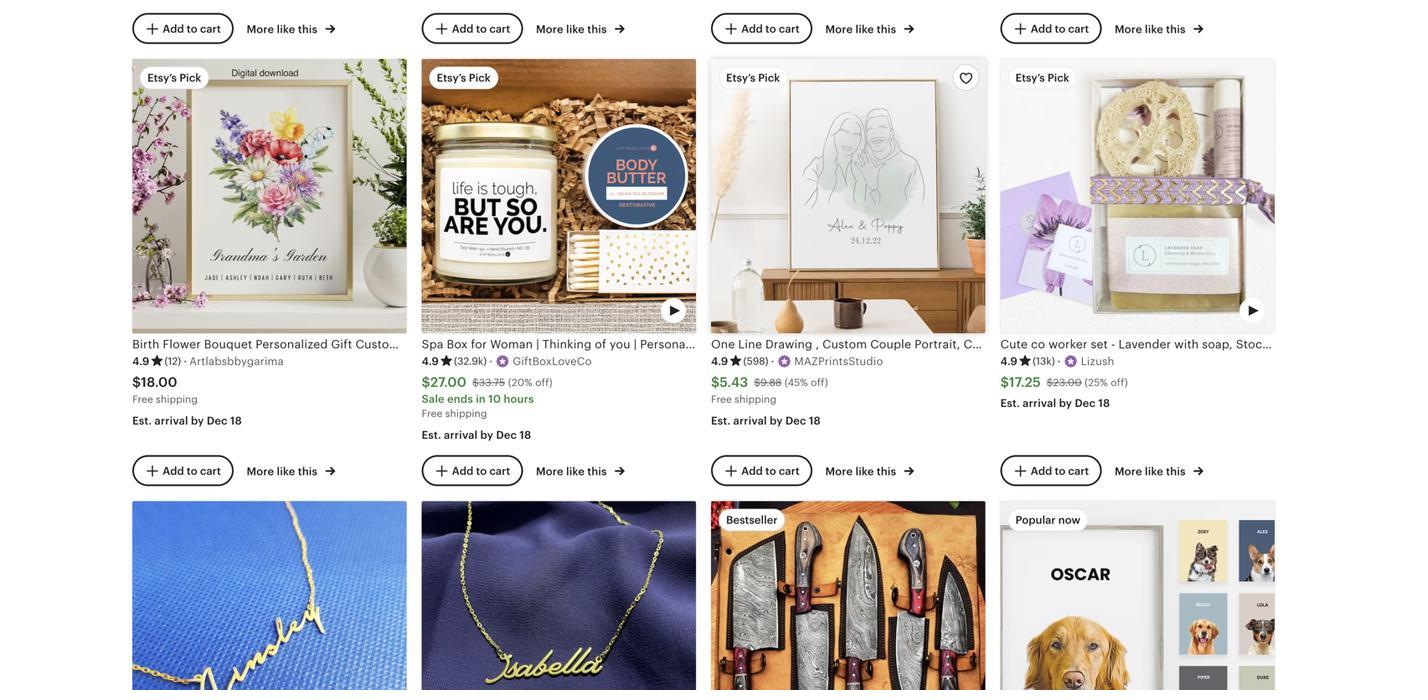 Task type: locate. For each thing, give the bounding box(es) containing it.
arrival down $ 18.00 free shipping
[[155, 414, 188, 427]]

by
[[1059, 397, 1072, 409], [191, 414, 204, 427], [770, 414, 783, 427], [480, 429, 493, 441]]

4.9
[[132, 355, 149, 368], [422, 355, 439, 368], [711, 355, 728, 368], [1001, 355, 1018, 368]]

4 4.9 from the left
[[1001, 355, 1018, 368]]

arrival for 5.43
[[733, 414, 767, 427]]

4.9 up 18.00
[[132, 355, 149, 368]]

shipping down 9.88
[[735, 394, 776, 405]]

$ inside $ 18.00 free shipping
[[132, 375, 141, 390]]

etsy's pick
[[147, 72, 201, 84], [437, 72, 491, 84], [726, 72, 780, 84], [1016, 72, 1069, 84]]

free inside $ 5.43 $ 9.88 (45% off) free shipping
[[711, 394, 732, 405]]

18 for 5.43
[[809, 414, 821, 427]]

0 horizontal spatial shipping
[[156, 394, 198, 405]]

est. arrival by dec 18 for 5.43
[[711, 414, 821, 427]]

shipping inside $ 18.00 free shipping
[[156, 394, 198, 405]]

add to cart
[[163, 23, 221, 35], [452, 23, 510, 35], [741, 23, 800, 35], [1031, 23, 1089, 35], [163, 465, 221, 477], [452, 465, 510, 477], [741, 465, 800, 477], [1031, 465, 1089, 477]]

est. arrival by dec 18 for 27.00
[[422, 429, 531, 441]]

product video element for cute co worker set - lavender with soap, stocking stuffers for women, essential oil soap, bath and body gift, bath and body image
[[1001, 59, 1275, 334]]

like
[[277, 23, 295, 36], [566, 23, 585, 36], [856, 23, 874, 36], [1145, 23, 1163, 36], [277, 465, 295, 478], [566, 465, 585, 478], [856, 465, 874, 478], [1145, 465, 1163, 478]]

cute co worker set - lavender with soap, stocking stuffers for women, essential oil soap, bath and body gift, bath and body image
[[1001, 59, 1275, 334]]

0 horizontal spatial free
[[132, 394, 153, 405]]

0 horizontal spatial off)
[[535, 377, 553, 388]]

1 horizontal spatial shipping
[[445, 408, 487, 419]]

custom pet portrait, personalized dog wall art, pet dog wall art digital download to print on poster or canvas, printable, dog lover gift image
[[1001, 501, 1275, 690]]

· right '(13k)'
[[1058, 355, 1061, 368]]

off) inside $ 27.00 $ 33.75 (20% off) sale ends in 10 hours free shipping
[[535, 377, 553, 388]]

2 horizontal spatial off)
[[1111, 377, 1128, 388]]

off)
[[535, 377, 553, 388], [811, 377, 828, 388], [1111, 377, 1128, 388]]

(32.9k)
[[454, 356, 487, 367]]

this
[[298, 23, 318, 36], [587, 23, 607, 36], [877, 23, 896, 36], [1166, 23, 1186, 36], [298, 465, 318, 478], [587, 465, 607, 478], [877, 465, 896, 478], [1166, 465, 1186, 478]]

· for 18.00
[[184, 355, 187, 368]]

18
[[1098, 397, 1110, 409], [230, 414, 242, 427], [809, 414, 821, 427], [520, 429, 531, 441]]

arrival down $ 5.43 $ 9.88 (45% off) free shipping
[[733, 414, 767, 427]]

hours
[[504, 393, 534, 405]]

by down in
[[480, 429, 493, 441]]

23.00
[[1053, 377, 1082, 388]]

4 etsy's from the left
[[1016, 72, 1045, 84]]

$ 18.00 free shipping
[[132, 375, 198, 405]]

est. arrival by dec 18
[[1001, 397, 1110, 409], [132, 414, 242, 427], [711, 414, 821, 427], [422, 429, 531, 441]]

(25%
[[1085, 377, 1108, 388]]

est. arrival by dec 18 down $ 18.00 free shipping
[[132, 414, 242, 427]]

(20%
[[508, 377, 533, 388]]

more
[[247, 23, 274, 36], [536, 23, 563, 36], [825, 23, 853, 36], [1115, 23, 1142, 36], [247, 465, 274, 478], [536, 465, 563, 478], [825, 465, 853, 478], [1115, 465, 1142, 478]]

4.9 up 17.25
[[1001, 355, 1018, 368]]

est. down "sale"
[[422, 429, 441, 441]]

to
[[187, 23, 197, 35], [476, 23, 487, 35], [765, 23, 776, 35], [1055, 23, 1066, 35], [187, 465, 197, 477], [476, 465, 487, 477], [765, 465, 776, 477], [1055, 465, 1066, 477]]

shipping
[[156, 394, 198, 405], [735, 394, 776, 405], [445, 408, 487, 419]]

2 etsy's from the left
[[437, 72, 466, 84]]

free
[[132, 394, 153, 405], [711, 394, 732, 405], [422, 408, 443, 419]]

hand forged damascus steel chef set gift for men, handmade chef knives, kitchen knives, chef knives, anniversary gift, birthday gift usa men image
[[711, 501, 985, 690]]

dec for 18.00
[[207, 414, 228, 427]]

est. arrival by dec 18 down in
[[422, 429, 531, 441]]

3 off) from the left
[[1111, 377, 1128, 388]]

2 horizontal spatial shipping
[[735, 394, 776, 405]]

$
[[132, 375, 141, 390], [422, 375, 430, 390], [711, 375, 720, 390], [1001, 375, 1009, 390], [472, 377, 479, 388], [754, 377, 761, 388], [1047, 377, 1053, 388]]

1 pick from the left
[[179, 72, 201, 84]]

arrival down ends
[[444, 429, 478, 441]]

est.
[[1001, 397, 1020, 409], [132, 414, 152, 427], [711, 414, 731, 427], [422, 429, 441, 441]]

2 · from the left
[[489, 355, 493, 368]]

1 4.9 from the left
[[132, 355, 149, 368]]

pick
[[179, 72, 201, 84], [469, 72, 491, 84], [758, 72, 780, 84], [1048, 72, 1069, 84]]

more like this link
[[247, 20, 335, 37], [536, 20, 625, 37], [825, 20, 914, 37], [1115, 20, 1204, 37], [247, 462, 335, 479], [536, 462, 625, 479], [825, 462, 914, 479], [1115, 462, 1204, 479]]

popular now
[[1016, 514, 1080, 527]]

4 pick from the left
[[1048, 72, 1069, 84]]

more like this
[[247, 23, 320, 36], [536, 23, 610, 36], [825, 23, 899, 36], [1115, 23, 1188, 36], [247, 465, 320, 478], [536, 465, 610, 478], [825, 465, 899, 478], [1115, 465, 1188, 478]]

by down $ 18.00 free shipping
[[191, 414, 204, 427]]

3 4.9 from the left
[[711, 355, 728, 368]]

2 horizontal spatial free
[[711, 394, 732, 405]]

(598)
[[743, 356, 768, 367]]

$ 27.00 $ 33.75 (20% off) sale ends in 10 hours free shipping
[[422, 375, 553, 419]]

est. arrival by dec 18 for 18.00
[[132, 414, 242, 427]]

est. down 5.43
[[711, 414, 731, 427]]

arrival down 17.25
[[1023, 397, 1056, 409]]

2 pick from the left
[[469, 72, 491, 84]]

shipping down ends
[[445, 408, 487, 419]]

popular
[[1016, 514, 1056, 527]]

est. for 27.00
[[422, 429, 441, 441]]

dec for 27.00
[[496, 429, 517, 441]]

·
[[184, 355, 187, 368], [489, 355, 493, 368], [771, 355, 774, 368], [1058, 355, 1061, 368]]

1 horizontal spatial free
[[422, 408, 443, 419]]

10
[[488, 393, 501, 405]]

etsy's
[[147, 72, 177, 84], [437, 72, 466, 84], [726, 72, 756, 84], [1016, 72, 1045, 84]]

arrival
[[1023, 397, 1056, 409], [155, 414, 188, 427], [733, 414, 767, 427], [444, 429, 478, 441]]

in
[[476, 393, 486, 405]]

· right (598) on the bottom of page
[[771, 355, 774, 368]]

18 for 18.00
[[230, 414, 242, 427]]

off) right (25%
[[1111, 377, 1128, 388]]

by for 18.00
[[191, 414, 204, 427]]

· right (12)
[[184, 355, 187, 368]]

add
[[163, 23, 184, 35], [452, 23, 473, 35], [741, 23, 763, 35], [1031, 23, 1052, 35], [163, 465, 184, 477], [452, 465, 473, 477], [741, 465, 763, 477], [1031, 465, 1052, 477]]

add to cart button
[[132, 13, 234, 44], [422, 13, 523, 44], [711, 13, 812, 44], [1001, 13, 1102, 44], [132, 455, 234, 486], [422, 455, 523, 486], [711, 455, 812, 486], [1001, 455, 1102, 486]]

bestseller
[[726, 514, 778, 527]]

shipping inside $ 27.00 $ 33.75 (20% off) sale ends in 10 hours free shipping
[[445, 408, 487, 419]]

3 etsy's from the left
[[726, 72, 756, 84]]

3 · from the left
[[771, 355, 774, 368]]

free down "sale"
[[422, 408, 443, 419]]

off) right (45%
[[811, 377, 828, 388]]

14k solid gold name necklace -gold name necklace - personalized jewelry - personalized necklace - personalized bridesmaid gifts - for mom image
[[422, 501, 696, 690]]

dec
[[1075, 397, 1096, 409], [207, 414, 228, 427], [786, 414, 806, 427], [496, 429, 517, 441]]

1 off) from the left
[[535, 377, 553, 388]]

by down $ 5.43 $ 9.88 (45% off) free shipping
[[770, 414, 783, 427]]

est. arrival by dec 18 down $ 5.43 $ 9.88 (45% off) free shipping
[[711, 414, 821, 427]]

cart
[[200, 23, 221, 35], [489, 23, 510, 35], [779, 23, 800, 35], [1068, 23, 1089, 35], [200, 465, 221, 477], [489, 465, 510, 477], [779, 465, 800, 477], [1068, 465, 1089, 477]]

est. down $ 18.00 free shipping
[[132, 414, 152, 427]]

1 · from the left
[[184, 355, 187, 368]]

off) for 27.00
[[535, 377, 553, 388]]

product video element
[[422, 59, 696, 334], [1001, 59, 1275, 334], [422, 501, 696, 690], [711, 501, 985, 690]]

4.9 up 27.00
[[422, 355, 439, 368]]

2 off) from the left
[[811, 377, 828, 388]]

27.00
[[430, 375, 467, 390]]

1 horizontal spatial off)
[[811, 377, 828, 388]]

· right (32.9k)
[[489, 355, 493, 368]]

by down 23.00 on the bottom of page
[[1059, 397, 1072, 409]]

free down 18.00
[[132, 394, 153, 405]]

4.9 up 5.43
[[711, 355, 728, 368]]

off) right (20%
[[535, 377, 553, 388]]

5.43
[[720, 375, 748, 390]]

dainty name necklace, sterling silver name necklace, personalized name necklace, valentine's day gift, gift for her, custom name necklace image
[[132, 501, 407, 690]]

free down 5.43
[[711, 394, 732, 405]]

2 4.9 from the left
[[422, 355, 439, 368]]

off) inside $ 5.43 $ 9.88 (45% off) free shipping
[[811, 377, 828, 388]]

4.9 for 27.00
[[422, 355, 439, 368]]

4.9 for 5.43
[[711, 355, 728, 368]]

shipping down 18.00
[[156, 394, 198, 405]]



Task type: vqa. For each thing, say whether or not it's contained in the screenshot.
More Like This Link
yes



Task type: describe. For each thing, give the bounding box(es) containing it.
(13k)
[[1033, 356, 1055, 367]]

2 etsy's pick from the left
[[437, 72, 491, 84]]

free inside $ 18.00 free shipping
[[132, 394, 153, 405]]

arrival for 27.00
[[444, 429, 478, 441]]

arrival for 18.00
[[155, 414, 188, 427]]

by for 27.00
[[480, 429, 493, 441]]

birth flower bouquet personalized gift custom printable gift personalized garden  mothers day gift for grandma birth month flower  digital image
[[132, 59, 407, 334]]

product video element for spa box for woman | thinking of you | personalized gift | candle | body butter | care package | gift for her image
[[422, 59, 696, 334]]

3 etsy's pick from the left
[[726, 72, 780, 84]]

· for 5.43
[[771, 355, 774, 368]]

popular now link
[[1001, 501, 1275, 690]]

spa box for woman | thinking of you | personalized gift | candle | body butter | care package | gift for her image
[[422, 59, 696, 334]]

· for 27.00
[[489, 355, 493, 368]]

4.9 for 18.00
[[132, 355, 149, 368]]

product video element for 14k solid gold name necklace -gold name necklace - personalized jewelry - personalized necklace - personalized bridesmaid gifts - for mom 'image'
[[422, 501, 696, 690]]

33.75
[[479, 377, 505, 388]]

18 for 27.00
[[520, 429, 531, 441]]

1 etsy's from the left
[[147, 72, 177, 84]]

shipping inside $ 5.43 $ 9.88 (45% off) free shipping
[[735, 394, 776, 405]]

$ inside $ 17.25 $ 23.00 (25% off)
[[1047, 377, 1053, 388]]

one line drawing , custom couple portrait, custom family gift, personalized wedding anniversary gift, custom line from photo image
[[711, 59, 985, 334]]

18.00
[[141, 375, 177, 390]]

off) for 5.43
[[811, 377, 828, 388]]

est. arrival by dec 18 down $ 17.25 $ 23.00 (25% off)
[[1001, 397, 1110, 409]]

free inside $ 27.00 $ 33.75 (20% off) sale ends in 10 hours free shipping
[[422, 408, 443, 419]]

17.25
[[1009, 375, 1041, 390]]

est. down 17.25
[[1001, 397, 1020, 409]]

ends
[[447, 393, 473, 405]]

est. for 5.43
[[711, 414, 731, 427]]

$ 5.43 $ 9.88 (45% off) free shipping
[[711, 375, 828, 405]]

4 · from the left
[[1058, 355, 1061, 368]]

off) inside $ 17.25 $ 23.00 (25% off)
[[1111, 377, 1128, 388]]

now
[[1058, 514, 1080, 527]]

1 etsy's pick from the left
[[147, 72, 201, 84]]

9.88
[[761, 377, 782, 388]]

sale
[[422, 393, 445, 405]]

product video element for "hand forged damascus steel chef set gift for men, handmade chef knives, kitchen knives, chef knives, anniversary gift, birthday gift usa men" image
[[711, 501, 985, 690]]

est. for 18.00
[[132, 414, 152, 427]]

3 pick from the left
[[758, 72, 780, 84]]

by for 5.43
[[770, 414, 783, 427]]

bestseller link
[[711, 501, 985, 690]]

(45%
[[785, 377, 808, 388]]

dec for 5.43
[[786, 414, 806, 427]]

4 etsy's pick from the left
[[1016, 72, 1069, 84]]

(12)
[[165, 356, 181, 367]]

$ 17.25 $ 23.00 (25% off)
[[1001, 375, 1128, 390]]



